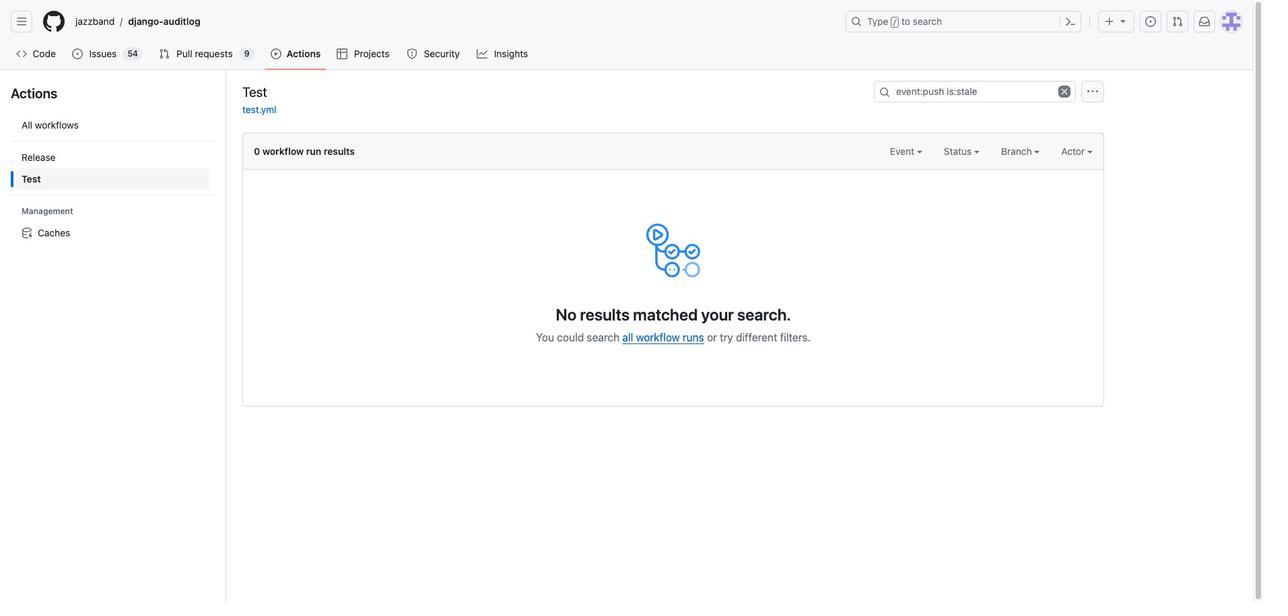 Task type: vqa. For each thing, say whether or not it's contained in the screenshot.
download
no



Task type: locate. For each thing, give the bounding box(es) containing it.
release link
[[16, 147, 209, 168]]

results up all
[[580, 305, 630, 324]]

search
[[913, 15, 942, 27], [587, 331, 620, 343]]

0 horizontal spatial git pull request image
[[159, 48, 170, 59]]

django-
[[128, 15, 163, 27]]

None search field
[[874, 81, 1076, 102]]

shield image
[[407, 48, 418, 59]]

test
[[242, 84, 267, 99], [22, 173, 41, 185]]

test up test.yml link at the left top of page
[[242, 84, 267, 99]]

/
[[120, 16, 123, 27], [893, 18, 898, 27]]

git pull request image right issue opened icon
[[1172, 16, 1183, 27]]

1 horizontal spatial results
[[580, 305, 630, 324]]

/ left to at the top
[[893, 18, 898, 27]]

0 vertical spatial results
[[324, 145, 355, 157]]

1 horizontal spatial search
[[913, 15, 942, 27]]

0 horizontal spatial workflow
[[262, 145, 304, 157]]

actions link
[[265, 44, 326, 64]]

all workflows
[[22, 119, 79, 131]]

homepage image
[[43, 11, 65, 32]]

0 horizontal spatial results
[[324, 145, 355, 157]]

0 vertical spatial test
[[242, 84, 267, 99]]

/ left django-
[[120, 16, 123, 27]]

filter workflows element
[[16, 147, 209, 190]]

you could search all workflow runs or try different filters.
[[536, 331, 811, 343]]

test down release
[[22, 173, 41, 185]]

0 horizontal spatial test
[[22, 173, 41, 185]]

0 vertical spatial workflow
[[262, 145, 304, 157]]

1 horizontal spatial workflow
[[636, 331, 680, 343]]

1 horizontal spatial /
[[893, 18, 898, 27]]

0 vertical spatial list
[[70, 11, 838, 32]]

workflow right 0
[[262, 145, 304, 157]]

to
[[902, 15, 910, 27]]

workflow
[[262, 145, 304, 157], [636, 331, 680, 343]]

54
[[128, 48, 138, 59]]

jazzband link
[[70, 11, 120, 32]]

django-auditlog link
[[123, 11, 206, 32]]

test link
[[16, 168, 209, 190]]

run
[[306, 145, 321, 157]]

1 vertical spatial git pull request image
[[159, 48, 170, 59]]

/ inside jazzband / django-auditlog
[[120, 16, 123, 27]]

actions up all
[[11, 86, 57, 101]]

jazzband / django-auditlog
[[75, 15, 200, 27]]

security
[[424, 48, 460, 59]]

event
[[890, 145, 917, 157]]

actor button
[[1062, 144, 1093, 158]]

caches link
[[16, 222, 209, 244]]

git pull request image for issue opened icon
[[1172, 16, 1183, 27]]

code image
[[16, 48, 27, 59]]

results right run
[[324, 145, 355, 157]]

list
[[70, 11, 838, 32], [11, 109, 215, 249]]

search.
[[737, 305, 791, 324]]

no results matched your search.
[[556, 305, 791, 324]]

results
[[324, 145, 355, 157], [580, 305, 630, 324]]

actions right "play" icon
[[287, 48, 321, 59]]

search left all
[[587, 331, 620, 343]]

test inside the filter workflows element
[[22, 173, 41, 185]]

git pull request image left pull
[[159, 48, 170, 59]]

0 workflow run results
[[254, 145, 355, 157]]

1 vertical spatial search
[[587, 331, 620, 343]]

management
[[22, 206, 73, 216]]

actions
[[287, 48, 321, 59], [11, 86, 57, 101]]

workflow down matched
[[636, 331, 680, 343]]

1 horizontal spatial actions
[[287, 48, 321, 59]]

filters.
[[780, 331, 811, 343]]

search right to at the top
[[913, 15, 942, 27]]

9
[[244, 48, 250, 59]]

event button
[[890, 144, 922, 158]]

1 vertical spatial actions
[[11, 86, 57, 101]]

play image
[[270, 48, 281, 59]]

branch
[[1001, 145, 1035, 157]]

1 horizontal spatial git pull request image
[[1172, 16, 1183, 27]]

no
[[556, 305, 577, 324]]

all workflow runs link
[[622, 331, 704, 343]]

or
[[707, 331, 717, 343]]

0 horizontal spatial actions
[[11, 86, 57, 101]]

pull
[[177, 48, 192, 59]]

search image
[[879, 87, 890, 98]]

runs
[[683, 331, 704, 343]]

type
[[867, 15, 889, 27]]

list containing all workflows
[[11, 109, 215, 249]]

1 vertical spatial list
[[11, 109, 215, 249]]

0 vertical spatial git pull request image
[[1172, 16, 1183, 27]]

insights link
[[472, 44, 535, 64]]

git pull request image
[[1172, 16, 1183, 27], [159, 48, 170, 59]]

1 vertical spatial test
[[22, 173, 41, 185]]

test.yml
[[242, 104, 276, 115]]

0 horizontal spatial /
[[120, 16, 123, 27]]

/ for type
[[893, 18, 898, 27]]

/ inside type / to search
[[893, 18, 898, 27]]



Task type: describe. For each thing, give the bounding box(es) containing it.
type / to search
[[867, 15, 942, 27]]

table image
[[337, 48, 348, 59]]

issues
[[89, 48, 117, 59]]

actor
[[1062, 145, 1088, 157]]

workflows
[[35, 119, 79, 131]]

requests
[[195, 48, 233, 59]]

could
[[557, 331, 584, 343]]

different
[[736, 331, 777, 343]]

jazzband
[[75, 15, 115, 27]]

you
[[536, 331, 554, 343]]

security link
[[401, 44, 466, 64]]

1 vertical spatial results
[[580, 305, 630, 324]]

1 horizontal spatial test
[[242, 84, 267, 99]]

matched
[[633, 305, 698, 324]]

0 vertical spatial search
[[913, 15, 942, 27]]

issue opened image
[[72, 48, 83, 59]]

/ for jazzband
[[120, 16, 123, 27]]

insights
[[494, 48, 528, 59]]

caches
[[38, 227, 70, 238]]

projects link
[[332, 44, 396, 64]]

release
[[22, 152, 56, 163]]

all workflows link
[[16, 114, 209, 136]]

list containing jazzband
[[70, 11, 838, 32]]

graph image
[[477, 48, 488, 59]]

Filter workflow runs search field
[[874, 81, 1076, 102]]

0 vertical spatial actions
[[287, 48, 321, 59]]

all
[[22, 119, 32, 131]]

auditlog
[[163, 15, 200, 27]]

code link
[[11, 44, 62, 64]]

your
[[701, 305, 734, 324]]

test.yml link
[[242, 104, 276, 115]]

status button
[[944, 144, 980, 158]]

clear filters image
[[1059, 86, 1071, 98]]

git pull request image for issue opened image
[[159, 48, 170, 59]]

issue opened image
[[1145, 16, 1156, 27]]

status
[[944, 145, 974, 157]]

command palette image
[[1065, 16, 1076, 27]]

0
[[254, 145, 260, 157]]

show workflow options image
[[1088, 86, 1098, 97]]

projects
[[354, 48, 390, 59]]

code
[[33, 48, 56, 59]]

pull requests
[[177, 48, 233, 59]]

notifications image
[[1199, 16, 1210, 27]]

plus image
[[1104, 16, 1115, 27]]

triangle down image
[[1118, 15, 1129, 26]]

1 vertical spatial workflow
[[636, 331, 680, 343]]

github actions image
[[646, 224, 700, 277]]

0 horizontal spatial search
[[587, 331, 620, 343]]

all
[[622, 331, 633, 343]]

try
[[720, 331, 733, 343]]



